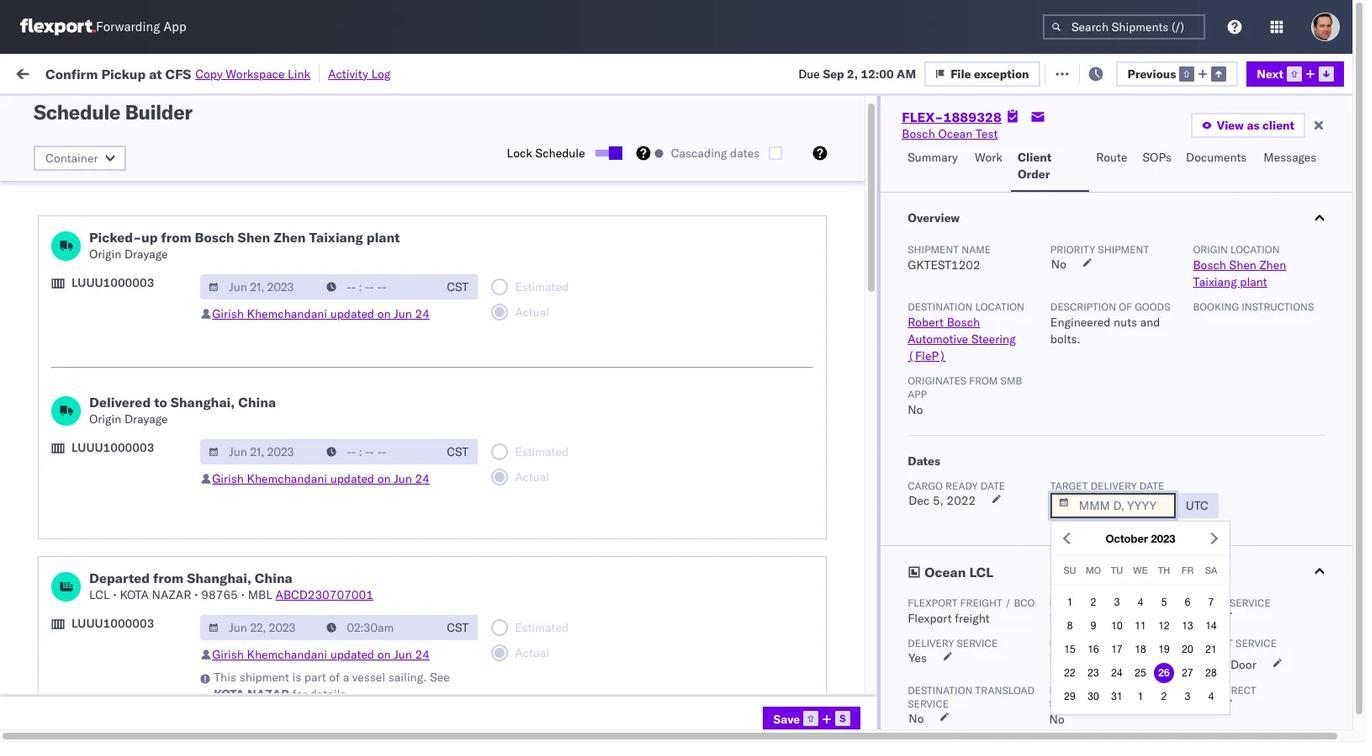 Task type: locate. For each thing, give the bounding box(es) containing it.
1 vertical spatial 3
[[1185, 691, 1191, 703]]

shipment up kota nazar link
[[239, 670, 289, 685]]

angeles, for schedule pickup from los angeles, ca link above schedule delivery appointment
[[180, 578, 227, 594]]

from inside 'link'
[[104, 513, 129, 528]]

schedule pickup from los angeles, ca link up the confirm pickup from los angeles, ca 'link'
[[19, 475, 226, 492]]

to inside delivered to shanghai, china origin drayage
[[154, 394, 167, 411]]

23,
[[380, 625, 398, 640]]

location inside destination location robert bosch automotive steering (flep)
[[976, 300, 1025, 313]]

resize handle column header
[[241, 130, 261, 742], [427, 130, 448, 742], [486, 130, 506, 742], [596, 130, 616, 742], [705, 130, 725, 742], [873, 130, 893, 742], [1008, 130, 1028, 742], [1117, 130, 1137, 742], [1323, 130, 1343, 742], [1328, 130, 1348, 742]]

origin down the delivered
[[89, 411, 121, 427]]

5 resize handle column header from the left
[[705, 130, 725, 742]]

departed
[[89, 570, 150, 586]]

plant inside origin location bosch shen zhen taixiang plant
[[1240, 274, 1268, 289]]

ocean fcl for flex-1874043
[[515, 292, 574, 307]]

pickup left ready
[[92, 97, 128, 112]]

delivered
[[89, 394, 151, 411]]

1 destination from the top
[[908, 300, 973, 313]]

1 vertical spatial drayage
[[125, 411, 168, 427]]

2 cst from the top
[[447, 444, 469, 459]]

2 vertical spatial girish khemchandani updated on jun 24
[[212, 647, 430, 662]]

doc
[[1050, 684, 1071, 697]]

from inside the originates from smb app no
[[969, 374, 998, 387]]

0 vertical spatial plant
[[367, 229, 400, 246]]

MMM D, YYYY text field
[[200, 274, 320, 299], [1051, 493, 1176, 518], [200, 615, 320, 640]]

turnover
[[1074, 684, 1127, 697]]

destination transload service
[[908, 684, 1035, 710]]

abcd230707001 inside departed from shanghai, china lcl • kota nazar • 98765 • mbl abcd230707001
[[275, 587, 373, 602]]

2023 right 23,
[[401, 625, 430, 640]]

4 button
[[1131, 593, 1151, 613], [1201, 687, 1222, 707]]

0 horizontal spatial 2 button
[[1084, 593, 1104, 613]]

0 vertical spatial nazar
[[152, 587, 191, 602]]

760
[[310, 65, 332, 80]]

3 khemchandani from the top
[[247, 647, 327, 662]]

freight inside freight type port to door
[[1050, 637, 1092, 649]]

china for departed from shanghai, china
[[255, 570, 293, 586]]

los for schedule pickup from los angeles, ca link above workitem "button"
[[159, 97, 177, 112]]

container for container
[[45, 151, 98, 166]]

None checkbox
[[595, 150, 619, 156]]

copy workspace link button
[[195, 66, 311, 81]]

sailing.
[[388, 670, 427, 685]]

6 ocean fcl from the top
[[515, 477, 574, 492]]

filtered by:
[[17, 103, 77, 118]]

4 resize handle column header from the left
[[596, 130, 616, 742]]

0 vertical spatial name
[[654, 137, 681, 150]]

khemchandani down mmm d, yyyy text box
[[247, 471, 327, 486]]

13 button
[[1178, 616, 1198, 636]]

upload customs clearance documents up document
[[19, 328, 228, 343]]

7 fcl from the top
[[552, 551, 574, 566]]

1 vertical spatial kota
[[214, 686, 245, 702]]

origin down picked-
[[89, 246, 121, 262]]

mode button
[[506, 134, 599, 151]]

1 horizontal spatial nazar
[[247, 686, 289, 702]]

flex-1886217 button
[[902, 472, 1019, 496], [902, 472, 1019, 496]]

2 fcl from the top
[[552, 217, 574, 233]]

location for bosch
[[976, 300, 1025, 313]]

confirm pickup from los angeles, ca link
[[19, 512, 219, 529]]

1 maeu22193560t3 from the top
[[1146, 292, 1252, 307]]

1 horizontal spatial plant
[[1240, 274, 1268, 289]]

sops
[[1143, 150, 1172, 165]]

0 horizontal spatial plant
[[367, 229, 400, 246]]

2 maeu22193560t3 from the top
[[1146, 329, 1252, 344]]

los for schedule pickup from los angeles, ca link below airport
[[159, 245, 177, 260]]

1 vertical spatial schedule pickup from los angeles, ca button
[[19, 475, 226, 493]]

location up bosch shen zhen taixiang plant 'link'
[[1231, 243, 1280, 256]]

pm right 8:59
[[299, 662, 318, 677]]

3 upload customs clearance documents button from the top
[[19, 327, 228, 345]]

flex-1889328 for 8:59 pm pdt, sep 4, 2023
[[929, 662, 1016, 677]]

17 button
[[1107, 640, 1127, 660]]

drayage inside delivered to shanghai, china origin drayage
[[125, 411, 168, 427]]

6 resize handle column header from the left
[[873, 130, 893, 742]]

activity log button
[[328, 64, 391, 83]]

-- down october 2023
[[1146, 551, 1160, 566]]

1 vertical spatial 1
[[1138, 691, 1144, 703]]

14 button
[[1201, 616, 1222, 636]]

name up 'ram'
[[654, 137, 681, 150]]

ca for schedule pickup from los angeles, ca link on top of the confirm pickup from los angeles, ca 'link'
[[210, 476, 226, 491]]

1 ocean fcl from the top
[[515, 143, 574, 159]]

-- left "5"
[[1146, 588, 1160, 603]]

1 right 31 button
[[1138, 691, 1144, 703]]

3 for bottommost 3 'button'
[[1185, 691, 1191, 703]]

from for schedule pickup from los angeles, ca link below airport
[[131, 245, 156, 260]]

atlas
[[653, 551, 680, 566], [762, 551, 790, 566]]

24 for delivered to shanghai, china
[[415, 471, 430, 486]]

flex-1847953 button
[[902, 139, 1019, 163], [902, 139, 1019, 163]]

1 horizontal spatial fake atlas
[[734, 551, 790, 566]]

0 vertical spatial destination
[[908, 300, 973, 313]]

3 fcl from the top
[[552, 292, 574, 307]]

1886217
[[965, 477, 1016, 492]]

0 horizontal spatial freight
[[1050, 637, 1092, 649]]

girish khemchandani updated on jun 24 button
[[212, 306, 430, 321], [212, 471, 430, 486], [212, 647, 430, 662]]

engineered
[[1051, 315, 1111, 330]]

2 on from the top
[[377, 471, 391, 486]]

31
[[1112, 691, 1123, 703]]

summary
[[908, 150, 958, 165]]

1 vertical spatial shanghai,
[[187, 570, 251, 586]]

0 horizontal spatial location
[[976, 300, 1025, 313]]

3 button
[[1107, 593, 1127, 613], [1178, 687, 1198, 707]]

6 fcl from the top
[[552, 477, 574, 492]]

0 vertical spatial 2
[[1091, 597, 1096, 609]]

1 button right 31 button
[[1131, 687, 1151, 707]]

0 horizontal spatial shen
[[238, 229, 270, 246]]

documents inside 'upload customs clearance documents'
[[39, 410, 100, 425]]

pm right '11:59'
[[307, 625, 325, 640]]

29 button
[[1060, 687, 1080, 707]]

schedule inside "button"
[[39, 624, 88, 639]]

1 at from the left
[[149, 65, 162, 82]]

fcl for flex-1889144
[[552, 551, 574, 566]]

upload for 1st the upload customs clearance documents button from the bottom of the page
[[19, 328, 57, 343]]

2 horizontal spatial •
[[241, 587, 245, 602]]

from down confirm pickup from los angeles, ca button at the left bottom of page
[[131, 541, 156, 557]]

file up flex-1889328 link
[[951, 66, 971, 81]]

los inside 'link'
[[132, 513, 150, 528]]

from inside schedule pickup from los angeles international airport
[[131, 171, 156, 186]]

china inside delivered to shanghai, china origin drayage
[[238, 394, 276, 411]]

customs up complete document turnover link
[[60, 328, 107, 343]]

flex-1889328
[[902, 109, 1002, 125], [929, 625, 1016, 640], [929, 662, 1016, 677], [929, 699, 1016, 714]]

0 horizontal spatial date
[[981, 480, 1006, 492]]

• down departed
[[113, 587, 117, 602]]

upload customs clearance documents link for 1st the upload customs clearance documents button from the bottom of the page
[[19, 327, 228, 344]]

app inside forwarding app link
[[163, 19, 186, 35]]

file down search shipments (/) text field
[[1078, 65, 1098, 80]]

0 horizontal spatial fake atlas
[[624, 551, 680, 566]]

1889328 for 9:00 pm pdt, sep 1, 2023
[[965, 699, 1016, 714]]

flex id button
[[893, 134, 1011, 151]]

pdt, up details.
[[321, 662, 347, 677]]

schedule pickup from los angeles, ca button up workitem "button"
[[39, 96, 239, 132]]

1 vertical spatial upload customs clearance documents button
[[19, 290, 228, 308]]

for left work, on the left top
[[161, 104, 175, 117]]

service down doc
[[1050, 697, 1091, 710]]

9 resize handle column header from the left
[[1323, 130, 1343, 742]]

0 horizontal spatial door
[[1089, 651, 1114, 666]]

destination inside the destination transload service
[[908, 684, 973, 697]]

2 upload customs clearance documents button from the top
[[19, 290, 228, 308]]

resize handle column header for mbl/mawb numbers button
[[1328, 130, 1348, 742]]

ca inside 'link'
[[203, 513, 219, 528]]

1 atlas from the left
[[653, 551, 680, 566]]

pickup for schedule pickup from los angeles international airport link
[[92, 171, 128, 186]]

ca left departed
[[39, 558, 55, 573]]

ocean inside button
[[925, 564, 966, 580]]

3 updated from the top
[[330, 647, 374, 662]]

on for delivered to shanghai, china
[[377, 471, 391, 486]]

4 fcl from the top
[[552, 366, 574, 381]]

of left a
[[329, 670, 340, 685]]

from for schedule pickup from los angeles, ca link above workitem "button"
[[131, 97, 156, 112]]

3 resize handle column header from the left
[[486, 130, 506, 742]]

1 upload customs clearance documents button from the top
[[19, 216, 228, 234]]

-- : -- -- text field
[[318, 274, 438, 299], [318, 615, 438, 640]]

0 vertical spatial pdt,
[[328, 625, 355, 640]]

of inside button
[[112, 661, 122, 676]]

0 vertical spatial schedule pickup from los angeles, ca button
[[39, 96, 239, 132]]

shipment inside this shipment is part of a vessel sailing. see kota nazar for details.
[[239, 670, 289, 685]]

2 vertical spatial updated
[[330, 647, 374, 662]]

no for destination transload service
[[909, 711, 924, 726]]

0 horizontal spatial 3 button
[[1107, 593, 1127, 613]]

4 ocean fcl from the top
[[515, 366, 574, 381]]

date right delivery
[[1140, 480, 1165, 492]]

pickup for schedule pickup from los angeles, ca link on top of the confirm pickup from los angeles, ca 'link'
[[71, 476, 108, 491]]

1 horizontal spatial 4 button
[[1201, 687, 1222, 707]]

1 horizontal spatial container
[[1036, 130, 1081, 143]]

schedule pickup from los angeles, ca for schedule pickup from los angeles, ca link underneath confirm pickup from los angeles, ca button at the left bottom of page
[[39, 541, 227, 573]]

freight
[[960, 596, 1003, 609], [955, 611, 990, 626]]

1889328
[[943, 109, 1002, 125], [965, 625, 1016, 640], [965, 662, 1016, 677], [965, 699, 1016, 714]]

client inside client name button
[[624, 137, 651, 150]]

part
[[304, 670, 326, 685]]

4 button left "5"
[[1131, 593, 1151, 613]]

0 horizontal spatial zhen
[[274, 229, 306, 246]]

2 button up 9
[[1084, 593, 1104, 613]]

container down workitem
[[45, 151, 98, 166]]

28
[[1206, 667, 1217, 679]]

1 vertical spatial taixiang
[[1193, 274, 1237, 289]]

schedule pickup from los angeles, ca link up schedule pickup from los angeles international airport link
[[39, 133, 239, 167]]

-- up october 2023
[[1146, 514, 1160, 529]]

1 horizontal spatial cfs
[[1192, 657, 1214, 672]]

2 unknown from the top
[[271, 217, 324, 233]]

shanghai, inside delivered to shanghai, china origin drayage
[[170, 394, 235, 411]]

pickup down confirm delivery button
[[71, 476, 108, 491]]

nuts
[[1114, 315, 1137, 330]]

0 vertical spatial updated
[[330, 306, 374, 321]]

flex-1889328 down flex-1889145
[[929, 625, 1016, 640]]

zhen
[[274, 229, 306, 246], [1260, 257, 1287, 273]]

upload customs clearance documents link down airport
[[19, 216, 228, 233]]

2 girish khemchandani updated on jun 24 from the top
[[212, 471, 430, 486]]

kota inside this shipment is part of a vessel sailing. see kota nazar for details.
[[214, 686, 245, 702]]

mbl/mawb numbers button
[[1137, 134, 1331, 151]]

4 down 28 button
[[1209, 691, 1214, 703]]

upload customs clearance documents down airport
[[19, 217, 228, 232]]

destination down yes
[[908, 684, 973, 697]]

7 unknown from the top
[[271, 440, 324, 455]]

1 vertical spatial work
[[975, 150, 1003, 165]]

0 vertical spatial app
[[163, 19, 186, 35]]

delivery inside "button"
[[92, 624, 135, 639]]

file exception up flex-1889328 link
[[951, 66, 1029, 81]]

flex-1889144
[[929, 551, 1016, 566]]

schedule builder
[[34, 99, 192, 125]]

jun for picked-up from bosch shen zhen taixiang plant
[[394, 306, 412, 321]]

pickup for schedule pickup from los angeles, ca link above schedule pickup from los angeles international airport link
[[92, 134, 128, 149]]

0 vertical spatial location
[[1231, 243, 1280, 256]]

flex-1847953
[[929, 143, 1016, 159]]

10 resize handle column header from the left
[[1328, 130, 1348, 742]]

of up nuts
[[1119, 300, 1132, 313]]

ca for the confirm pickup from los angeles, ca 'link'
[[203, 513, 219, 528]]

-- for flex-1886217
[[1146, 477, 1160, 492]]

flex
[[902, 137, 922, 150]]

2 vertical spatial on
[[377, 647, 391, 662]]

2 vertical spatial pdt,
[[321, 699, 347, 714]]

0 horizontal spatial to
[[154, 394, 167, 411]]

16
[[1088, 644, 1099, 656]]

shanghai, inside departed from shanghai, china lcl • kota nazar • 98765 • mbl abcd230707001
[[187, 570, 251, 586]]

3 cst from the top
[[447, 620, 469, 635]]

los right up
[[159, 245, 177, 260]]

kota down this
[[214, 686, 245, 702]]

1 vertical spatial girish
[[212, 471, 244, 486]]

1889145
[[965, 588, 1016, 603]]

2 fake from the left
[[734, 551, 759, 566]]

1 vertical spatial ocean lcl
[[515, 625, 573, 640]]

0 horizontal spatial app
[[163, 19, 186, 35]]

schedule
[[39, 97, 88, 112], [34, 99, 120, 125], [39, 134, 88, 149], [536, 146, 585, 161], [39, 171, 88, 186], [39, 245, 88, 260], [19, 476, 68, 491], [39, 541, 88, 557], [39, 578, 88, 594], [39, 624, 88, 639]]

pickup inside schedule pickup from los angeles international airport
[[92, 171, 128, 186]]

ocean fcl for flex-1884372
[[515, 366, 574, 381]]

24 for departed from shanghai, china
[[415, 647, 430, 662]]

3 girish khemchandani updated on jun 24 button from the top
[[212, 647, 430, 662]]

shipment for this
[[239, 670, 289, 685]]

clearance down up
[[110, 291, 164, 306]]

nazar inside departed from shanghai, china lcl • kota nazar • 98765 • mbl abcd230707001
[[152, 587, 191, 602]]

7 resize handle column header from the left
[[1008, 130, 1028, 742]]

1873441 up 1874043
[[965, 254, 1016, 270]]

2023 for 9:00 pm pdt, sep 1, 2023
[[388, 699, 417, 714]]

pickup for the confirm pickup from los angeles, ca 'link'
[[65, 513, 101, 528]]

2 drayage from the top
[[125, 411, 168, 427]]

2 button down 26 button
[[1154, 687, 1174, 707]]

girish down picked-up from bosch shen zhen taixiang plant origin drayage
[[212, 306, 244, 321]]

0 vertical spatial taixiang
[[309, 229, 363, 246]]

0 vertical spatial 1 button
[[1060, 593, 1080, 613]]

numbers inside "container numbers"
[[1036, 144, 1078, 156]]

khemchandani for departed from shanghai, china
[[247, 647, 327, 662]]

resize handle column header for flex id button
[[1008, 130, 1028, 742]]

2 freight from the left
[[1191, 637, 1233, 649]]

0 vertical spatial cfs
[[165, 65, 191, 82]]

shen inside picked-up from bosch shen zhen taixiang plant origin drayage
[[238, 229, 270, 246]]

china inside departed from shanghai, china lcl • kota nazar • 98765 • mbl abcd230707001
[[255, 570, 293, 586]]

jun for departed from shanghai, china
[[394, 647, 412, 662]]

documents for flex-1873441 the upload customs clearance documents button
[[167, 217, 228, 232]]

work
[[184, 65, 213, 80], [975, 150, 1003, 165]]

2 updated from the top
[[330, 471, 374, 486]]

upload customs clearance documents for the upload customs clearance documents button for flex-1874043
[[19, 291, 228, 306]]

1 horizontal spatial zhen
[[1260, 257, 1287, 273]]

shanghai, up 98765
[[187, 570, 251, 586]]

name up gktest1202
[[962, 243, 991, 256]]

3 ocean fcl from the top
[[515, 292, 574, 307]]

2 1873441 from the top
[[965, 254, 1016, 270]]

1,
[[374, 699, 385, 714]]

ocean fcl for flex-1886217
[[515, 477, 574, 492]]

confirm down complete
[[19, 439, 61, 454]]

ca for schedule pickup from los angeles, ca link above schedule delivery appointment
[[39, 595, 55, 610]]

flex-1889328 button
[[902, 620, 1019, 644], [902, 620, 1019, 644], [902, 657, 1019, 681], [902, 657, 1019, 681], [902, 694, 1019, 718], [902, 694, 1019, 718]]

1857563
[[965, 180, 1016, 196]]

1874043
[[965, 292, 1016, 307]]

1 on from the top
[[377, 306, 391, 321]]

no inside the doc turnover service no
[[1050, 712, 1065, 727]]

no
[[1051, 257, 1067, 272], [908, 402, 923, 417], [1192, 610, 1207, 625], [909, 711, 924, 726], [1050, 712, 1065, 727]]

0 vertical spatial on
[[377, 306, 391, 321]]

schedule for schedule pickup from los angeles international airport link
[[39, 171, 88, 186]]

2 resize handle column header from the left
[[427, 130, 448, 742]]

29
[[1064, 691, 1076, 703]]

0 vertical spatial drayage
[[125, 246, 168, 262]]

1 horizontal spatial 1 button
[[1131, 687, 1151, 707]]

my work
[[17, 61, 92, 85]]

pdt, for 9:00
[[321, 699, 347, 714]]

1 vertical spatial girish khemchandani updated on jun 24
[[212, 471, 430, 486]]

1 vertical spatial location
[[976, 300, 1025, 313]]

flex-1874045
[[929, 329, 1016, 344]]

1 girish from the top
[[212, 306, 244, 321]]

1 resize handle column header from the left
[[241, 130, 261, 742]]

sa
[[1205, 565, 1218, 575]]

schedule pickup from los angeles, ca inside button
[[39, 97, 227, 129]]

0 vertical spatial shen
[[238, 229, 270, 246]]

8 resize handle column header from the left
[[1117, 130, 1137, 742]]

3 up 10 button
[[1114, 597, 1120, 609]]

upload for flex-1873441 the upload customs clearance documents button
[[19, 217, 57, 232]]

1 girish khemchandani updated on jun 24 from the top
[[212, 306, 430, 321]]

0 vertical spatial china
[[238, 394, 276, 411]]

1 freight from the left
[[1050, 637, 1092, 649]]

on for departed from shanghai, china
[[377, 647, 391, 662]]

girish khemchandani updated on jun 24 for departed from shanghai, china
[[212, 647, 430, 662]]

flex-1857563 button
[[902, 176, 1019, 200], [902, 176, 1019, 200]]

0 vertical spatial container
[[1036, 130, 1081, 143]]

1
[[1067, 597, 1073, 609], [1138, 691, 1144, 703]]

test inside bosch ocean test link
[[976, 126, 998, 141]]

1 drayage from the top
[[125, 246, 168, 262]]

angeles, for schedule pickup from los angeles, ca link below airport
[[180, 245, 227, 260]]

cst for picked-up from bosch shen zhen taixiang plant
[[447, 279, 469, 294]]

fcl for flex-1847953
[[552, 143, 574, 159]]

pdt, up 8:59 pm pdt, sep 4, 2023
[[328, 625, 355, 640]]

kota inside departed from shanghai, china lcl • kota nazar • 98765 • mbl abcd230707001
[[120, 587, 149, 602]]

to inside freight type port to door
[[1075, 651, 1085, 666]]

0 vertical spatial for
[[161, 104, 175, 117]]

plant inside picked-up from bosch shen zhen taixiang plant origin drayage
[[367, 229, 400, 246]]

pickup up airport
[[92, 171, 128, 186]]

1 khemchandani from the top
[[247, 306, 327, 321]]

delivery up yes
[[908, 637, 954, 649]]

dec
[[909, 493, 930, 508]]

2 khemchandani from the top
[[247, 471, 327, 486]]

upload for upload proof of delivery button
[[39, 661, 77, 676]]

2 horizontal spatial of
[[1119, 300, 1132, 313]]

1 vertical spatial 1873441
[[965, 254, 1016, 270]]

message
[[227, 65, 274, 80]]

/
[[1005, 596, 1011, 609]]

0 horizontal spatial taixiang
[[309, 229, 363, 246]]

0 vertical spatial 4 button
[[1131, 593, 1151, 613]]

1 vertical spatial pm
[[299, 662, 318, 677]]

for down is
[[292, 686, 307, 702]]

1 horizontal spatial taixiang
[[1193, 274, 1237, 289]]

client inside client order button
[[1018, 150, 1052, 165]]

upload customs clearance documents link for flex-1873441 the upload customs clearance documents button
[[19, 216, 228, 233]]

sep for 8:59 pm pdt, sep 4, 2023
[[350, 662, 371, 677]]

upload customs clearance documents button for flex-1874043
[[19, 290, 228, 308]]

pickup up departed
[[65, 513, 101, 528]]

from up airport
[[131, 171, 156, 186]]

name inside button
[[654, 137, 681, 150]]

ocean lcl inside button
[[925, 564, 994, 580]]

direct
[[1221, 684, 1257, 697]]

to down 21
[[1217, 657, 1228, 672]]

bosch inside destination location robert bosch automotive steering (flep)
[[947, 315, 980, 330]]

flex-1889145 button
[[902, 583, 1019, 607], [902, 583, 1019, 607]]

client for client order
[[1018, 150, 1052, 165]]

MMM D, YYYY text field
[[200, 439, 320, 464]]

target delivery date
[[1051, 480, 1165, 492]]

schedule inside schedule pickup from los angeles international airport
[[39, 171, 88, 186]]

1 vertical spatial cfs
[[1192, 657, 1214, 672]]

los for schedule pickup from los angeles international airport link
[[159, 171, 177, 186]]

1 horizontal spatial to
[[1075, 651, 1085, 666]]

1 horizontal spatial kota
[[214, 686, 245, 702]]

1 horizontal spatial at
[[335, 65, 346, 80]]

1 fcl from the top
[[552, 143, 574, 159]]

confirm up the by:
[[45, 65, 98, 82]]

import
[[143, 65, 181, 80]]

2 flex-1873441 from the top
[[929, 254, 1016, 270]]

3 girish from the top
[[212, 647, 244, 662]]

blocked,
[[207, 104, 249, 117]]

goods
[[1135, 300, 1171, 313]]

-- for flex-1889145
[[1146, 588, 1160, 603]]

client up ac
[[624, 137, 651, 150]]

from up schedule delivery appointment
[[131, 578, 156, 594]]

mode
[[515, 137, 541, 150]]

incoterms fca
[[1050, 596, 1108, 626]]

messages
[[1264, 150, 1317, 165]]

khemchandani down '11:59'
[[247, 647, 327, 662]]

bosch inside picked-up from bosch shen zhen taixiang plant origin drayage
[[195, 229, 234, 246]]

pickup inside 'link'
[[65, 513, 101, 528]]

confirm for at
[[45, 65, 98, 82]]

khemchandani for picked-up from bosch shen zhen taixiang plant
[[247, 306, 327, 321]]

pdt, down a
[[321, 699, 347, 714]]

11:59
[[271, 625, 304, 640]]

-- for flex-1889144
[[1146, 551, 1160, 566]]

from
[[131, 97, 156, 112], [131, 134, 156, 149], [131, 171, 156, 186], [161, 229, 192, 246], [131, 245, 156, 260], [969, 374, 998, 387], [111, 476, 135, 491], [104, 513, 129, 528], [131, 541, 156, 557], [153, 570, 184, 586], [131, 578, 156, 594]]

flex-1889145
[[929, 588, 1016, 603]]

1 cst from the top
[[447, 279, 469, 294]]

los left work, on the left top
[[159, 97, 177, 112]]

12
[[1159, 620, 1170, 632]]

nazar up the "appointment"
[[152, 587, 191, 602]]

0 vertical spatial freight
[[960, 596, 1003, 609]]

2 down 26 button
[[1162, 691, 1167, 703]]

1 flex-1873441 from the top
[[929, 217, 1016, 233]]

los up departed
[[132, 513, 150, 528]]

proof
[[80, 661, 109, 676]]

customs down picked-
[[60, 291, 107, 306]]

(flep)
[[908, 348, 946, 363]]

2 vertical spatial cst
[[447, 620, 469, 635]]

documents
[[1186, 150, 1247, 165], [167, 217, 228, 232], [167, 291, 228, 306], [167, 328, 228, 343], [39, 410, 100, 425]]

1889328 for 11:59 pm pdt, jun 23, 2023
[[965, 625, 1016, 640]]

2 girish khemchandani updated on jun 24 button from the top
[[212, 471, 430, 486]]

0 horizontal spatial 1 button
[[1060, 593, 1080, 613]]

fcl for flex-1884372
[[552, 366, 574, 381]]

1889328 down the /
[[965, 625, 1016, 640]]

ca up schedule delivery appointment
[[39, 595, 55, 610]]

0 horizontal spatial cfs
[[165, 65, 191, 82]]

girish khemchandani updated on jun 24 button for departed from shanghai, china
[[212, 647, 430, 662]]

2023 right 1,
[[388, 699, 417, 714]]

sep right a
[[350, 662, 371, 677]]

1 vertical spatial nazar
[[247, 686, 289, 702]]

ca down mmm d, yyyy text box
[[210, 476, 226, 491]]

1 updated from the top
[[330, 306, 374, 321]]

door down freight service
[[1231, 657, 1257, 672]]

2 vertical spatial confirm
[[19, 513, 61, 528]]

2 -- : -- -- text field from the top
[[318, 615, 438, 640]]

1 vertical spatial app
[[908, 388, 927, 400]]

0 vertical spatial 3
[[1114, 597, 1120, 609]]

from down ready
[[131, 134, 156, 149]]

pm for 11:59
[[307, 625, 325, 640]]

0 vertical spatial flexport
[[624, 366, 668, 381]]

no for priority shipment
[[1051, 257, 1067, 272]]

schedule for schedule pickup from los angeles, ca link below airport
[[39, 245, 88, 260]]

3 button down 27 button
[[1178, 687, 1198, 707]]

1 vertical spatial 4 button
[[1201, 687, 1222, 707]]

1 horizontal spatial numbers
[[1207, 137, 1249, 150]]

schedule delivery appointment
[[39, 624, 207, 639]]

confirm down confirm delivery button
[[19, 513, 61, 528]]

2 destination from the top
[[908, 684, 973, 697]]

mmm d, yyyy text field for china
[[200, 615, 320, 640]]

upload customs clearance documents button for flex-1873441
[[19, 216, 228, 234]]

exception
[[1101, 65, 1156, 80], [974, 66, 1029, 81]]

destination up robert at the top right
[[908, 300, 973, 313]]

documents for 1st the upload customs clearance documents button from the bottom of the page
[[167, 328, 228, 343]]

7 ocean fcl from the top
[[515, 551, 574, 566]]

-- right delivery
[[1146, 477, 1160, 492]]

1 vertical spatial pdt,
[[321, 662, 347, 677]]

4 button down 28 button
[[1201, 687, 1222, 707]]

drayage down the delivered
[[125, 411, 168, 427]]

3 girish khemchandani updated on jun 24 from the top
[[212, 647, 430, 662]]

location inside origin location bosch shen zhen taixiang plant
[[1231, 243, 1280, 256]]

resize handle column header for client name button
[[705, 130, 725, 742]]

girish khemchandani updated on jun 24 button for picked-up from bosch shen zhen taixiang plant
[[212, 306, 430, 321]]

los inside schedule pickup from los angeles international airport
[[159, 171, 177, 186]]

3 on from the top
[[377, 647, 391, 662]]

21
[[1206, 644, 1217, 656]]

:
[[122, 104, 125, 117]]

angeles, inside 'link'
[[154, 513, 200, 528]]

maeu22193560t3 down booking
[[1146, 329, 1252, 344]]

work
[[48, 61, 92, 85]]

service
[[1230, 596, 1271, 609], [957, 637, 998, 649], [908, 697, 949, 710], [1050, 697, 1091, 710]]

1 girish khemchandani updated on jun 24 button from the top
[[212, 306, 430, 321]]

2 girish from the top
[[212, 471, 244, 486]]

test
[[976, 126, 998, 141], [698, 143, 720, 159], [807, 143, 830, 159], [760, 217, 783, 233], [762, 366, 784, 381], [807, 625, 830, 640], [807, 662, 830, 677], [807, 699, 830, 714]]

ca down workitem
[[39, 151, 55, 166]]

description of goods engineered nuts and bolts.
[[1051, 300, 1171, 347]]

date right ready
[[981, 480, 1006, 492]]

2 vertical spatial pm
[[299, 699, 318, 714]]

1 vertical spatial 2
[[1162, 691, 1167, 703]]

clearance up turnover
[[110, 328, 164, 343]]

1 date from the left
[[981, 480, 1006, 492]]

0 vertical spatial cst
[[447, 279, 469, 294]]

2 ocean fcl from the top
[[515, 217, 574, 233]]

schedule pickup from los angeles, ca for schedule pickup from los angeles, ca link on top of the confirm pickup from los angeles, ca 'link'
[[19, 476, 226, 491]]

sep left 1,
[[350, 699, 371, 714]]

1 horizontal spatial app
[[908, 388, 927, 400]]

documents down picked-up from bosch shen zhen taixiang plant origin drayage
[[167, 291, 228, 306]]

0 horizontal spatial container
[[45, 151, 98, 166]]

file exception button
[[1051, 60, 1167, 85], [1051, 60, 1167, 85], [925, 61, 1040, 86], [925, 61, 1040, 86]]

confirm inside 'link'
[[19, 513, 61, 528]]

destination inside destination location robert bosch automotive steering (flep)
[[908, 300, 973, 313]]

0 vertical spatial 2 button
[[1084, 593, 1104, 613]]

ram
[[643, 180, 667, 196]]

1 horizontal spatial exception
[[1101, 65, 1156, 80]]

name inside shipment name gktest1202
[[962, 243, 991, 256]]

service inside the doc turnover service no
[[1050, 697, 1091, 710]]

schedule pickup from los angeles, ca for schedule pickup from los angeles, ca link below airport
[[39, 245, 227, 277]]

taixiang inside picked-up from bosch shen zhen taixiang plant origin drayage
[[309, 229, 363, 246]]

-- for flex-1857563
[[1146, 180, 1160, 196]]

24 for picked-up from bosch shen zhen taixiang plant
[[415, 306, 430, 321]]

delivery
[[1091, 480, 1137, 492]]

pdt, for 11:59
[[328, 625, 355, 640]]

khemchandani down picked-up from bosch shen zhen taixiang plant origin drayage
[[247, 306, 327, 321]]

1 vertical spatial maeu22193560t3
[[1146, 329, 1252, 344]]

documents down "angeles"
[[167, 217, 228, 232]]

flex-1874043 button
[[902, 287, 1019, 311], [902, 287, 1019, 311]]

2 • from the left
[[194, 587, 198, 602]]

0 vertical spatial girish khemchandani updated on jun 24 button
[[212, 306, 430, 321]]

0 vertical spatial shanghai,
[[170, 394, 235, 411]]

1 -- : -- -- text field from the top
[[318, 274, 438, 299]]

flex-1873441 up flex-1874043
[[929, 254, 1016, 270]]

confirm delivery button
[[19, 438, 108, 456]]

1 vertical spatial on
[[377, 471, 391, 486]]

6 unknown from the top
[[271, 403, 324, 418]]

2 date from the left
[[1140, 480, 1165, 492]]

2023 right the 4,
[[388, 662, 417, 677]]

angeles, for the confirm pickup from los angeles, ca 'link'
[[154, 513, 200, 528]]

2
[[1091, 597, 1096, 609], [1162, 691, 1167, 703]]

1 horizontal spatial for
[[292, 686, 307, 702]]

documents for the upload customs clearance documents button for flex-1874043
[[167, 291, 228, 306]]



Task type: vqa. For each thing, say whether or not it's contained in the screenshot.


Task type: describe. For each thing, give the bounding box(es) containing it.
2 at from the left
[[335, 65, 346, 80]]

resize handle column header for consignee button
[[873, 130, 893, 742]]

drayage inside picked-up from bosch shen zhen taixiang plant origin drayage
[[125, 246, 168, 262]]

angeles, for schedule pickup from los angeles, ca link underneath confirm pickup from los angeles, ca button at the left bottom of page
[[180, 541, 227, 557]]

10 button
[[1107, 616, 1127, 636]]

zhen inside picked-up from bosch shen zhen taixiang plant origin drayage
[[274, 229, 306, 246]]

23 button
[[1084, 663, 1104, 683]]

flex-1889328 for 11:59 pm pdt, jun 23, 2023
[[929, 625, 1016, 640]]

angeles
[[180, 171, 223, 186]]

flex-1889328 for 9:00 pm pdt, sep 1, 2023
[[929, 699, 1016, 714]]

2023 for 8:59 pm pdt, sep 4, 2023
[[388, 662, 417, 677]]

19 button
[[1154, 640, 1174, 660]]

clearance down turnover
[[130, 393, 184, 408]]

booking
[[1193, 300, 1239, 313]]

resize handle column header for container numbers button
[[1117, 130, 1137, 742]]

copy
[[195, 66, 223, 81]]

9 unknown from the top
[[271, 551, 324, 566]]

0 vertical spatial 3 button
[[1107, 593, 1127, 613]]

10 unknown from the top
[[271, 588, 324, 603]]

this shipment is part of a vessel sailing. see kota nazar for details.
[[214, 670, 450, 702]]

26 button
[[1154, 663, 1174, 683]]

china for delivered to shanghai, china
[[238, 394, 276, 411]]

1889328 up flex id button
[[943, 109, 1002, 125]]

shen inside origin location bosch shen zhen taixiang plant
[[1230, 257, 1257, 273]]

confirm for from
[[19, 513, 61, 528]]

0 horizontal spatial 4 button
[[1131, 593, 1151, 613]]

18
[[1135, 644, 1146, 656]]

flexport for flexport freight / bco flexport freight
[[908, 596, 958, 609]]

angeles, for schedule pickup from los angeles, ca link above schedule pickup from los angeles international airport link
[[180, 134, 227, 149]]

picked-
[[89, 229, 141, 246]]

flex-1889328 up flex id button
[[902, 109, 1002, 125]]

ca for schedule pickup from los angeles, ca link above workitem "button"
[[39, 114, 55, 129]]

we
[[1133, 565, 1148, 575]]

customs down international
[[60, 217, 107, 232]]

1 vertical spatial mmm d, yyyy text field
[[1051, 493, 1176, 518]]

schedule for schedule pickup from los angeles, ca link underneath confirm pickup from los angeles, ca button at the left bottom of page
[[39, 541, 88, 557]]

8 unknown from the top
[[271, 477, 324, 492]]

my
[[17, 61, 44, 85]]

ac
[[624, 180, 640, 196]]

schedule for schedule pickup from los angeles, ca link above workitem "button"
[[39, 97, 88, 112]]

schedule pickup from los angeles, ca for schedule pickup from los angeles, ca link above schedule delivery appointment
[[39, 578, 227, 610]]

from for schedule pickup from los angeles, ca link underneath confirm pickup from los angeles, ca button at the left bottom of page
[[131, 541, 156, 557]]

schedule pickup from los angeles, ca link up workitem "button"
[[39, 96, 239, 130]]

-- for flex-1873441
[[1146, 254, 1160, 270]]

documents inside documents button
[[1186, 150, 1247, 165]]

complete document turnover link
[[19, 364, 178, 381]]

khemchandani for delivered to shanghai, china
[[247, 471, 327, 486]]

18 button
[[1131, 640, 1151, 660]]

0 horizontal spatial 4
[[1138, 597, 1144, 609]]

destination for robert
[[908, 300, 973, 313]]

delivery down the delivered
[[65, 439, 108, 454]]

schedule pickup from los angeles, ca for schedule pickup from los angeles, ca link above schedule pickup from los angeles international airport link
[[39, 134, 227, 166]]

origin inside picked-up from bosch shen zhen taixiang plant origin drayage
[[89, 246, 121, 262]]

2022
[[947, 493, 976, 508]]

girish khemchandani updated on jun 24 button for delivered to shanghai, china
[[212, 471, 430, 486]]

22 button
[[1060, 663, 1080, 683]]

1 vertical spatial confirm
[[19, 439, 61, 454]]

location for shen
[[1231, 243, 1280, 256]]

98765
[[201, 587, 238, 602]]

service inside the destination transload service
[[908, 697, 949, 710]]

workspace
[[226, 66, 285, 81]]

2 atlas from the left
[[762, 551, 790, 566]]

1 horizontal spatial file
[[1078, 65, 1098, 80]]

on for picked-up from bosch shen zhen taixiang plant
[[377, 306, 391, 321]]

5 ocean fcl from the top
[[515, 440, 574, 455]]

lcl inside button
[[970, 564, 994, 580]]

upload customs clearance documents link for the upload customs clearance documents button for flex-1874043
[[19, 290, 228, 307]]

eloi test 081801
[[734, 366, 831, 381]]

container button
[[34, 146, 127, 171]]

1 vertical spatial 1 button
[[1131, 687, 1151, 707]]

1 horizontal spatial door
[[1231, 657, 1257, 672]]

2 fake atlas from the left
[[734, 551, 790, 566]]

bosch inside bosch ocean test link
[[902, 126, 935, 141]]

1 1873441 from the top
[[965, 217, 1016, 233]]

9 button
[[1084, 616, 1104, 636]]

description
[[1051, 300, 1116, 313]]

girish khemchandani updated on jun 24 for delivered to shanghai, china
[[212, 471, 430, 486]]

fcl for flex-1873441
[[552, 217, 574, 233]]

1 vertical spatial 3 button
[[1178, 687, 1198, 707]]

ready
[[946, 480, 978, 492]]

airport
[[110, 188, 147, 203]]

kota nazar link
[[214, 686, 289, 702]]

no inside the originates from smb app no
[[908, 402, 923, 417]]

cst for departed from shanghai, china
[[447, 620, 469, 635]]

upload proof of delivery button
[[39, 660, 169, 678]]

taixiang inside origin location bosch shen zhen taixiang plant
[[1193, 274, 1237, 289]]

status
[[92, 104, 122, 117]]

lcl inside departed from shanghai, china lcl • kota nazar • 98765 • mbl abcd230707001
[[89, 587, 110, 602]]

7 button
[[1201, 593, 1222, 613]]

forwarding
[[96, 19, 160, 35]]

schedule pickup from los angeles, ca link down confirm pickup from los angeles, ca button at the left bottom of page
[[39, 541, 239, 574]]

pm for 9:00
[[299, 699, 318, 714]]

los for the confirm pickup from los angeles, ca 'link'
[[132, 513, 150, 528]]

pickup up :
[[101, 65, 146, 82]]

Search Shipments (/) text field
[[1043, 14, 1206, 40]]

schedule pickup from los angeles, ca link up schedule delivery appointment
[[39, 578, 239, 611]]

2023 for 11:59 pm pdt, jun 23, 2023
[[401, 625, 430, 640]]

dec 5, 2022
[[909, 493, 976, 508]]

doc turnover service no
[[1050, 684, 1127, 727]]

upload customs clearance documents link down turnover
[[39, 392, 239, 426]]

october
[[1106, 532, 1148, 545]]

messages button
[[1257, 142, 1326, 192]]

of inside this shipment is part of a vessel sailing. see kota nazar for details.
[[329, 670, 340, 685]]

upload for the upload customs clearance documents button for flex-1874043
[[19, 291, 57, 306]]

12:00
[[861, 66, 894, 81]]

760 at risk
[[310, 65, 368, 80]]

originates
[[908, 374, 967, 387]]

complete document turnover button
[[19, 364, 178, 382]]

bosch ocean test link
[[902, 125, 998, 142]]

6 button
[[1178, 593, 1198, 613]]

shanghai, for to
[[170, 394, 235, 411]]

due sep 2, 12:00 am
[[799, 66, 916, 81]]

angeles, for schedule pickup from los angeles, ca link on top of the confirm pickup from los angeles, ca 'link'
[[160, 476, 207, 491]]

lock schedule
[[507, 146, 585, 161]]

upload customs clearance documents down complete document turnover button in the left of the page
[[39, 393, 184, 425]]

3 • from the left
[[241, 587, 245, 602]]

destination for service
[[908, 684, 973, 697]]

from for the confirm pickup from los angeles, ca 'link'
[[104, 513, 129, 528]]

shipment
[[908, 243, 959, 256]]

am
[[897, 66, 916, 81]]

girish for to
[[212, 471, 244, 486]]

25 button
[[1131, 663, 1151, 683]]

3 unknown from the top
[[271, 254, 324, 270]]

1 horizontal spatial 4
[[1209, 691, 1214, 703]]

schedule for schedule pickup from los angeles, ca link above schedule pickup from los angeles international airport link
[[39, 134, 88, 149]]

0 horizontal spatial file exception
[[951, 66, 1029, 81]]

4 unknown from the top
[[271, 292, 324, 307]]

schedule for the schedule delivery appointment link
[[39, 624, 88, 639]]

8:59
[[271, 662, 296, 677]]

Search Work text field
[[799, 60, 982, 85]]

mmm d, yyyy text field for bosch
[[200, 274, 320, 299]]

girish for from
[[212, 647, 244, 662]]

customs down complete document turnover button in the left of the page
[[80, 393, 127, 408]]

0 horizontal spatial 2
[[1091, 597, 1096, 609]]

bosch inside origin location bosch shen zhen taixiang plant
[[1193, 257, 1227, 273]]

month  2023-10 element
[[1057, 591, 1225, 709]]

1 fake from the left
[[624, 551, 650, 566]]

flex id
[[902, 137, 935, 150]]

cst for delivered to shanghai, china
[[447, 444, 469, 459]]

0 horizontal spatial exception
[[974, 66, 1029, 81]]

from inside departed from shanghai, china lcl • kota nazar • 98765 • mbl abcd230707001
[[153, 570, 184, 586]]

flexport demo shipper
[[624, 366, 747, 381]]

bolts.
[[1051, 331, 1081, 347]]

filtered
[[17, 103, 58, 118]]

(0)
[[274, 65, 296, 80]]

205
[[388, 65, 410, 80]]

due
[[799, 66, 820, 81]]

0 horizontal spatial file
[[951, 66, 971, 81]]

international
[[39, 188, 107, 203]]

1 vertical spatial freight
[[955, 611, 990, 626]]

freight type port to door
[[1050, 637, 1119, 666]]

pickup for schedule pickup from los angeles, ca link above schedule delivery appointment
[[92, 578, 128, 594]]

ocean lcl for 8:59 pm pdt, sep 4, 2023
[[515, 662, 573, 677]]

fcl for flex-1886217
[[552, 477, 574, 492]]

14
[[1206, 620, 1217, 632]]

1 horizontal spatial work
[[975, 150, 1003, 165]]

-- up new
[[734, 180, 748, 196]]

this
[[214, 670, 236, 685]]

20 button
[[1178, 640, 1198, 660]]

1 unknown from the top
[[271, 180, 324, 196]]

pickup for schedule pickup from los angeles, ca link above workitem "button"
[[92, 97, 128, 112]]

081801
[[787, 366, 831, 381]]

updated for departed from shanghai, china
[[330, 647, 374, 662]]

picked-up from bosch shen zhen taixiang plant origin drayage
[[89, 229, 400, 262]]

consignee button
[[725, 134, 877, 151]]

-- for flex-1847953
[[1146, 143, 1160, 159]]

progress
[[264, 104, 306, 117]]

flexport for flexport demo shipper
[[624, 366, 668, 381]]

0 horizontal spatial work
[[184, 65, 213, 80]]

from inside picked-up from bosch shen zhen taixiang plant origin drayage
[[161, 229, 192, 246]]

complete document turnover
[[19, 365, 178, 380]]

8:59 pm pdt, sep 4, 2023
[[271, 662, 417, 677]]

forwarding app link
[[20, 19, 186, 35]]

resize handle column header for mode button
[[596, 130, 616, 742]]

origin inside delivered to shanghai, china origin drayage
[[89, 411, 121, 427]]

1 fake atlas from the left
[[624, 551, 680, 566]]

tu
[[1111, 565, 1123, 575]]

client for client name
[[624, 137, 651, 150]]

-- : -- -- text field for departed from shanghai, china
[[318, 615, 438, 640]]

maeu22193560t3 for flex-1874045
[[1146, 329, 1252, 344]]

22
[[1064, 667, 1076, 679]]

vessel
[[352, 670, 385, 685]]

pickup right 6
[[1191, 596, 1227, 609]]

maeu22193560t3 for flex-1874043
[[1146, 292, 1252, 307]]

2,
[[847, 66, 858, 81]]

schedule pickup from los angeles, ca for schedule pickup from los angeles, ca link above workitem "button"
[[39, 97, 227, 129]]

service down the "flexport freight / bco flexport freight"
[[957, 637, 998, 649]]

3 for top 3 'button'
[[1114, 597, 1120, 609]]

from for schedule pickup from los angeles, ca link above schedule delivery appointment
[[131, 578, 156, 594]]

view as client
[[1217, 118, 1295, 133]]

angeles, for schedule pickup from los angeles, ca link above workitem "button"
[[180, 97, 227, 112]]

1 horizontal spatial 2
[[1162, 691, 1167, 703]]

clearance for flex-1873441 the upload customs clearance documents button
[[110, 217, 164, 232]]

from for schedule pickup from los angeles, ca link on top of the confirm pickup from los angeles, ca 'link'
[[111, 476, 135, 491]]

door inside freight type port to door
[[1089, 651, 1114, 666]]

nazar inside this shipment is part of a vessel sailing. see kota nazar for details.
[[247, 686, 289, 702]]

2 vertical spatial flexport
[[908, 611, 952, 626]]

details.
[[310, 686, 350, 702]]

date for cargo ready date
[[981, 480, 1006, 492]]

entity
[[786, 217, 817, 233]]

5 fcl from the top
[[552, 440, 574, 455]]

schedule pickup from los angeles, ca link down airport
[[39, 244, 239, 278]]

5 unknown from the top
[[271, 366, 324, 381]]

8
[[1067, 620, 1073, 632]]

overview
[[908, 210, 960, 225]]

service
[[1236, 637, 1277, 649]]

updated for delivered to shanghai, china
[[330, 471, 374, 486]]

pickup for schedule pickup from los angeles, ca link underneath confirm pickup from los angeles, ca button at the left bottom of page
[[92, 541, 128, 557]]

numbers for mbl/mawb numbers
[[1207, 137, 1249, 150]]

departed from shanghai, china lcl • kota nazar • 98765 • mbl abcd230707001
[[89, 570, 373, 602]]

name for client name
[[654, 137, 681, 150]]

freight for freight service
[[1191, 637, 1233, 649]]

service right 7
[[1230, 596, 1271, 609]]

new
[[734, 217, 757, 233]]

to for cfs
[[1217, 657, 1228, 672]]

ca for schedule pickup from los angeles, ca link underneath confirm pickup from los angeles, ca button at the left bottom of page
[[39, 558, 55, 573]]

for inside this shipment is part of a vessel sailing. see kota nazar for details.
[[292, 686, 307, 702]]

of inside description of goods engineered nuts and bolts.
[[1119, 300, 1132, 313]]

transload
[[976, 684, 1035, 697]]

1 horizontal spatial file exception
[[1078, 65, 1156, 80]]

origin inside origin location bosch shen zhen taixiang plant
[[1193, 243, 1228, 256]]

delivery down schedule delivery appointment "button"
[[125, 661, 169, 676]]

1 vertical spatial 2 button
[[1154, 687, 1174, 707]]

booking instructions
[[1193, 300, 1314, 313]]

freight for freight type port to door
[[1050, 637, 1092, 649]]

consignee
[[734, 137, 782, 150]]

clearance for 1st the upload customs clearance documents button from the bottom of the page
[[110, 328, 164, 343]]

flex-1889328 link
[[902, 109, 1002, 125]]

0 horizontal spatial 1
[[1067, 597, 1073, 609]]

upload customs clearance documents for flex-1873441 the upload customs clearance documents button
[[19, 217, 228, 232]]

1 • from the left
[[113, 587, 117, 602]]

flexport. image
[[20, 19, 96, 35]]

ocean fcl for flex-1873441
[[515, 217, 574, 233]]

-- : -- -- text field
[[318, 439, 438, 464]]

is
[[292, 670, 301, 685]]

0 vertical spatial sep
[[823, 66, 844, 81]]

previous button
[[1116, 61, 1239, 86]]

24 inside button
[[1112, 667, 1123, 679]]

2023 up th
[[1151, 532, 1176, 545]]

9
[[1091, 620, 1096, 632]]

zhen inside origin location bosch shen zhen taixiang plant
[[1260, 257, 1287, 273]]

yes
[[909, 650, 927, 665]]

1 horizontal spatial 1
[[1138, 691, 1144, 703]]

28 button
[[1201, 663, 1222, 683]]

11 button
[[1131, 616, 1151, 636]]

app inside the originates from smb app no
[[908, 388, 927, 400]]



